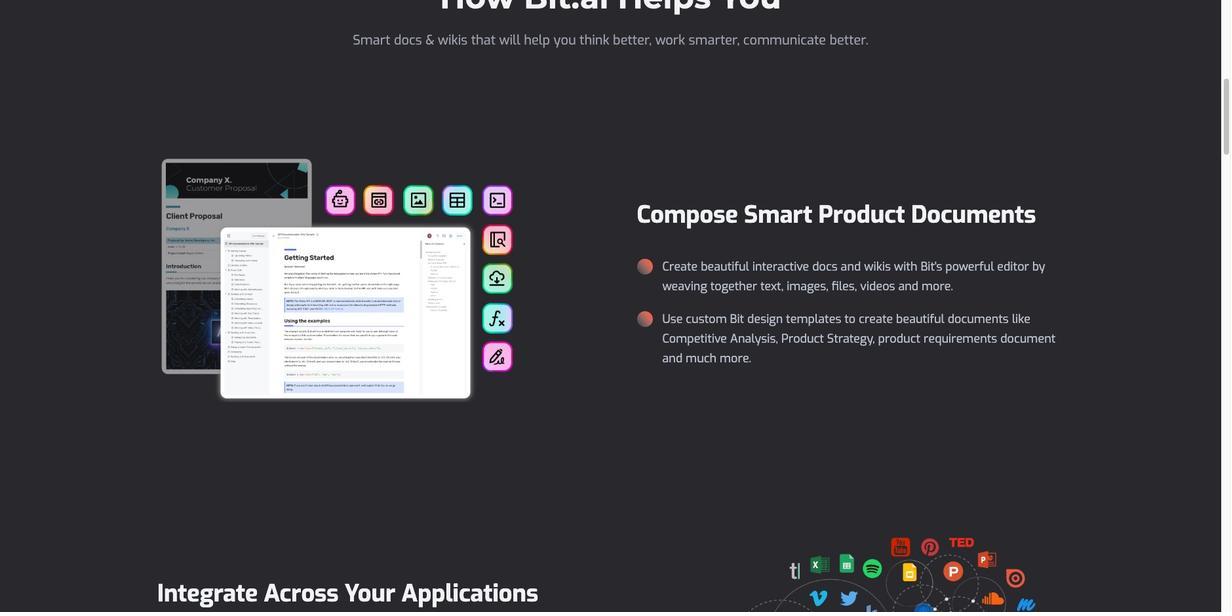 Task type: vqa. For each thing, say whether or not it's contained in the screenshot.
clients,
no



Task type: describe. For each thing, give the bounding box(es) containing it.
integrate across your applications
[[157, 578, 538, 610]]

better,
[[613, 31, 652, 49]]

competitive
[[663, 331, 727, 347]]

create smart documents image
[[157, 155, 518, 403]]

beautiful inside use custom bit design templates to create beautiful documents like competitive analysis, product strategy, product requirements document and much more.
[[896, 311, 945, 327]]

design
[[748, 311, 783, 327]]

smarter,
[[689, 31, 740, 49]]

bit
[[730, 311, 744, 327]]

across
[[264, 578, 339, 610]]

smart docs & wikis that will help you think better, work smarter, communicate better.
[[353, 31, 869, 49]]

help
[[524, 31, 550, 49]]

will
[[499, 31, 521, 49]]

0 vertical spatial product
[[819, 199, 905, 231]]

templates
[[786, 311, 842, 327]]

and for files,
[[899, 278, 919, 294]]

your
[[345, 578, 396, 610]]

beautiful inside create beautiful interactive docs and wikis with bit's powerful editor by weaving together text, images, files, videos and more.
[[701, 259, 749, 274]]

to
[[845, 311, 856, 327]]

strategy,
[[827, 331, 875, 347]]

integrate
[[157, 578, 258, 610]]

create
[[663, 259, 698, 274]]

document
[[1001, 331, 1056, 347]]

that
[[471, 31, 496, 49]]

more. inside create beautiful interactive docs and wikis with bit's powerful editor by weaving together text, images, files, videos and more.
[[922, 278, 954, 294]]

images,
[[787, 278, 829, 294]]

analysis,
[[730, 331, 778, 347]]

bit integration image
[[704, 534, 1064, 612]]

much
[[686, 351, 717, 366]]

think
[[580, 31, 610, 49]]

editor
[[998, 259, 1030, 274]]



Task type: locate. For each thing, give the bounding box(es) containing it.
documents
[[912, 199, 1036, 231]]

more. inside use custom bit design templates to create beautiful documents like competitive analysis, product strategy, product requirements document and much more.
[[720, 351, 752, 366]]

0 horizontal spatial smart
[[353, 31, 391, 49]]

2 vertical spatial and
[[663, 351, 683, 366]]

by
[[1033, 259, 1046, 274]]

and
[[841, 259, 861, 274], [899, 278, 919, 294], [663, 351, 683, 366]]

product down templates
[[782, 331, 824, 347]]

and left much
[[663, 351, 683, 366]]

text,
[[761, 278, 784, 294]]

product
[[878, 331, 921, 347]]

more.
[[922, 278, 954, 294], [720, 351, 752, 366]]

0 horizontal spatial beautiful
[[701, 259, 749, 274]]

and inside use custom bit design templates to create beautiful documents like competitive analysis, product strategy, product requirements document and much more.
[[663, 351, 683, 366]]

wikis
[[438, 31, 468, 49], [864, 259, 891, 274]]

0 horizontal spatial docs
[[394, 31, 422, 49]]

together
[[711, 278, 757, 294]]

1 horizontal spatial more.
[[922, 278, 954, 294]]

product inside use custom bit design templates to create beautiful documents like competitive analysis, product strategy, product requirements document and much more.
[[782, 331, 824, 347]]

0 vertical spatial and
[[841, 259, 861, 274]]

files,
[[832, 278, 857, 294]]

1 vertical spatial beautiful
[[896, 311, 945, 327]]

smart left the &
[[353, 31, 391, 49]]

0 vertical spatial more.
[[922, 278, 954, 294]]

documents
[[948, 311, 1009, 327]]

more. down bit's
[[922, 278, 954, 294]]

custom
[[686, 311, 727, 327]]

compose
[[637, 199, 738, 231]]

1 vertical spatial docs
[[813, 259, 838, 274]]

0 vertical spatial smart
[[353, 31, 391, 49]]

more. down analysis,
[[720, 351, 752, 366]]

1 vertical spatial smart
[[744, 199, 813, 231]]

product
[[819, 199, 905, 231], [782, 331, 824, 347]]

0 vertical spatial wikis
[[438, 31, 468, 49]]

wikis up the videos
[[864, 259, 891, 274]]

docs up images,
[[813, 259, 838, 274]]

you
[[554, 31, 576, 49]]

1 horizontal spatial and
[[841, 259, 861, 274]]

2 horizontal spatial and
[[899, 278, 919, 294]]

1 vertical spatial and
[[899, 278, 919, 294]]

&
[[426, 31, 435, 49]]

applications
[[402, 578, 538, 610]]

beautiful up "together"
[[701, 259, 749, 274]]

powerful
[[946, 259, 994, 274]]

0 horizontal spatial and
[[663, 351, 683, 366]]

0 horizontal spatial more.
[[720, 351, 752, 366]]

and down 'with'
[[899, 278, 919, 294]]

0 vertical spatial beautiful
[[701, 259, 749, 274]]

beautiful up product
[[896, 311, 945, 327]]

0 horizontal spatial wikis
[[438, 31, 468, 49]]

docs inside create beautiful interactive docs and wikis with bit's powerful editor by weaving together text, images, files, videos and more.
[[813, 259, 838, 274]]

list containing create beautiful interactive docs and wikis with bit's powerful editor by weaving together text, images, files, videos and more.
[[637, 257, 1064, 368]]

with
[[894, 259, 918, 274]]

1 horizontal spatial docs
[[813, 259, 838, 274]]

communicate
[[744, 31, 826, 49]]

list
[[637, 257, 1064, 368]]

docs
[[394, 31, 422, 49], [813, 259, 838, 274]]

1 vertical spatial wikis
[[864, 259, 891, 274]]

beautiful
[[701, 259, 749, 274], [896, 311, 945, 327]]

create beautiful interactive docs and wikis with bit's powerful editor by weaving together text, images, files, videos and more.
[[663, 259, 1046, 294]]

0 vertical spatial docs
[[394, 31, 422, 49]]

product up create beautiful interactive docs and wikis with bit's powerful editor by weaving together text, images, files, videos and more.
[[819, 199, 905, 231]]

and up files,
[[841, 259, 861, 274]]

1 vertical spatial more.
[[720, 351, 752, 366]]

videos
[[861, 278, 895, 294]]

interactive
[[753, 259, 809, 274]]

1 horizontal spatial smart
[[744, 199, 813, 231]]

weaving
[[663, 278, 707, 294]]

work
[[656, 31, 685, 49]]

1 horizontal spatial wikis
[[864, 259, 891, 274]]

wikis right the &
[[438, 31, 468, 49]]

smart up interactive
[[744, 199, 813, 231]]

docs left the &
[[394, 31, 422, 49]]

and for requirements
[[663, 351, 683, 366]]

use
[[663, 311, 683, 327]]

smart
[[353, 31, 391, 49], [744, 199, 813, 231]]

like
[[1012, 311, 1031, 327]]

1 vertical spatial product
[[782, 331, 824, 347]]

compose smart product documents
[[637, 199, 1036, 231]]

wikis inside create beautiful interactive docs and wikis with bit's powerful editor by weaving together text, images, files, videos and more.
[[864, 259, 891, 274]]

bit's
[[921, 259, 943, 274]]

1 horizontal spatial beautiful
[[896, 311, 945, 327]]

better.
[[830, 31, 869, 49]]

use custom bit design templates to create beautiful documents like competitive analysis, product strategy, product requirements document and much more.
[[663, 311, 1056, 366]]

create
[[859, 311, 893, 327]]

requirements
[[924, 331, 998, 347]]



